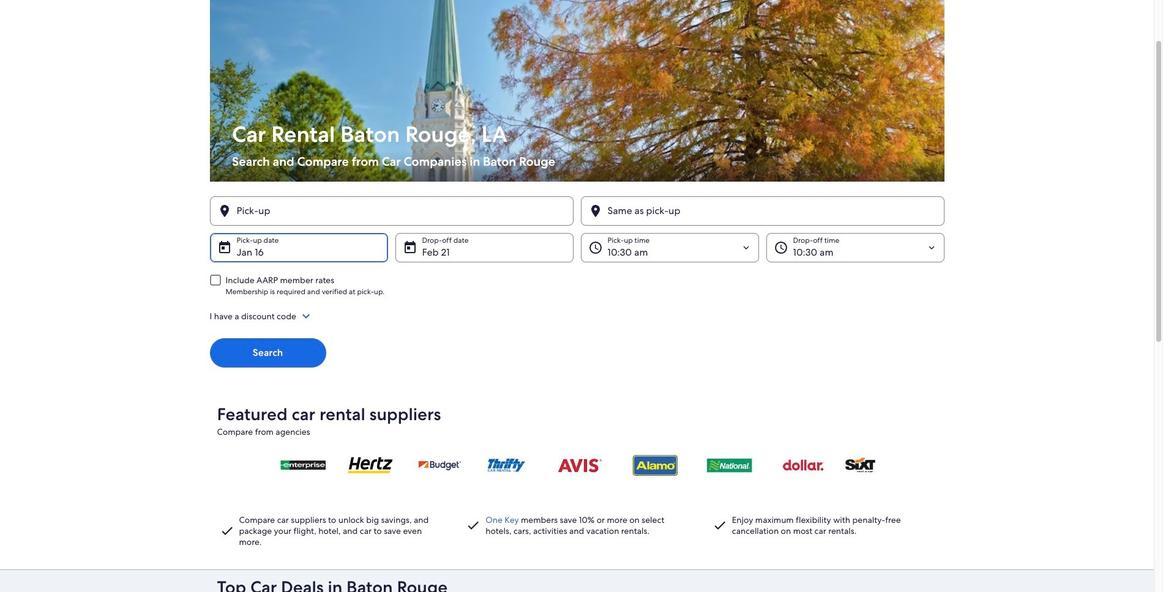 Task type: vqa. For each thing, say whether or not it's contained in the screenshot.
WELCOME, in the left of the page
no



Task type: describe. For each thing, give the bounding box(es) containing it.
car suppliers logo image
[[217, 443, 937, 488]]

breadcrumbs region
[[0, 0, 1154, 570]]



